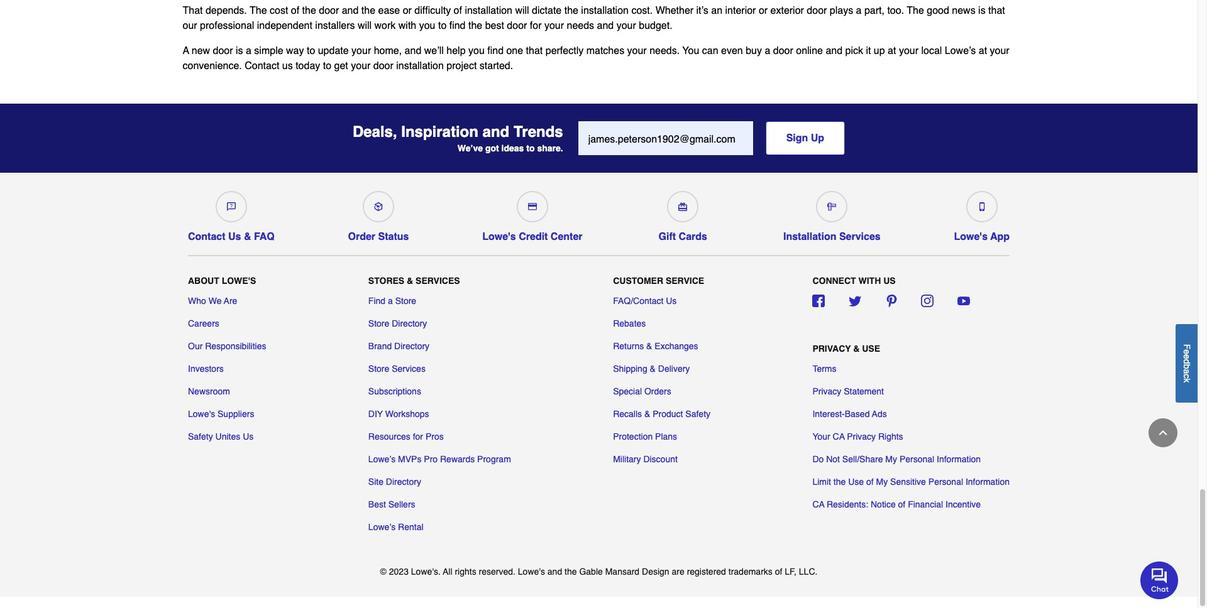 Task type: locate. For each thing, give the bounding box(es) containing it.
to up "today"
[[307, 46, 315, 57]]

privacy up "interest-"
[[813, 387, 842, 397]]

incentive
[[946, 500, 981, 510]]

find inside the a new door is a simple way to update your home, and we'll help you find one that perfectly matches your needs. you can even buy a door online and pick it up at your local lowe's at your convenience. contact us today to get your door installation project started.
[[488, 46, 504, 57]]

or right 'interior'
[[759, 5, 768, 17]]

1 vertical spatial safety
[[188, 432, 213, 442]]

mansard
[[606, 567, 640, 577]]

2 vertical spatial store
[[369, 364, 390, 374]]

& left the delivery
[[650, 364, 656, 374]]

1 horizontal spatial for
[[530, 20, 542, 32]]

my down rights
[[886, 455, 898, 465]]

lowe's down newsroom link
[[188, 409, 215, 419]]

1 vertical spatial privacy
[[813, 387, 842, 397]]

who we are
[[188, 296, 237, 306]]

buy
[[746, 46, 762, 57]]

about lowe's
[[188, 276, 256, 286]]

0 vertical spatial is
[[979, 5, 986, 17]]

careers link
[[188, 318, 219, 330]]

gift cards link
[[656, 186, 710, 243]]

or
[[403, 5, 412, 17], [759, 5, 768, 17]]

store directory link
[[369, 318, 427, 330]]

0 vertical spatial information
[[937, 455, 981, 465]]

is right news
[[979, 5, 986, 17]]

2 vertical spatial lowe's
[[369, 523, 396, 533]]

lowe's right "local"
[[945, 46, 976, 57]]

us down customer service
[[666, 296, 677, 306]]

services up the find a store link
[[416, 276, 460, 286]]

1 vertical spatial contact
[[188, 232, 226, 243]]

0 horizontal spatial will
[[358, 20, 372, 32]]

twitter image
[[849, 295, 862, 308]]

up
[[811, 133, 825, 144]]

ca down limit
[[813, 500, 825, 510]]

& right recalls
[[645, 409, 651, 419]]

to inside the that depends. the cost of the door and the ease or difficulty of installation will dictate the installation cost. whether it's an interior or exterior door plays a part, too. the good news is that our professional independent installers will work with you to find the best door for your needs and your budget.
[[438, 20, 447, 32]]

resources
[[369, 432, 411, 442]]

services down "brand directory"
[[392, 364, 426, 374]]

ease
[[378, 5, 400, 17]]

& up the statement
[[854, 344, 860, 354]]

store services
[[369, 364, 426, 374]]

and up got
[[483, 123, 510, 141]]

e up the b
[[1183, 355, 1193, 359]]

deals, inspiration and trends we've got ideas to share.
[[353, 123, 563, 154]]

today
[[296, 61, 320, 72]]

sign up form
[[578, 122, 845, 156]]

the right the too. in the right of the page
[[907, 5, 925, 17]]

0 horizontal spatial us
[[228, 232, 241, 243]]

1 vertical spatial information
[[966, 477, 1010, 487]]

lowe's suppliers
[[188, 409, 254, 419]]

lowe's up site
[[369, 455, 396, 465]]

to down difficulty
[[438, 20, 447, 32]]

or up with
[[403, 5, 412, 17]]

diy
[[369, 409, 383, 419]]

will
[[515, 5, 529, 17], [358, 20, 372, 32]]

0 horizontal spatial contact
[[188, 232, 226, 243]]

status
[[378, 232, 409, 243]]

directory up "brand directory"
[[392, 319, 427, 329]]

& for shipping & delivery
[[650, 364, 656, 374]]

you
[[683, 46, 700, 57]]

0 horizontal spatial that
[[526, 46, 543, 57]]

terms link
[[813, 363, 837, 375]]

you right "help"
[[469, 46, 485, 57]]

1 horizontal spatial at
[[979, 46, 988, 57]]

recalls & product safety link
[[613, 408, 711, 421]]

0 horizontal spatial for
[[413, 432, 423, 442]]

whether
[[656, 5, 694, 17]]

0 vertical spatial my
[[886, 455, 898, 465]]

lowe's inside "link"
[[369, 523, 396, 533]]

you down difficulty
[[419, 20, 436, 32]]

1 horizontal spatial or
[[759, 5, 768, 17]]

0 vertical spatial us
[[228, 232, 241, 243]]

the up needs
[[565, 5, 579, 17]]

1 horizontal spatial you
[[469, 46, 485, 57]]

deals,
[[353, 123, 397, 141]]

update
[[318, 46, 349, 57]]

will left 'dictate'
[[515, 5, 529, 17]]

delivery
[[658, 364, 690, 374]]

0 horizontal spatial or
[[403, 5, 412, 17]]

privacy up sell/share
[[847, 432, 876, 442]]

Email Address email field
[[578, 122, 753, 156]]

contact up about
[[188, 232, 226, 243]]

sell/share
[[843, 455, 883, 465]]

is
[[979, 5, 986, 17], [236, 46, 243, 57]]

privacy & use
[[813, 344, 881, 354]]

d
[[1183, 359, 1193, 364]]

lf,
[[785, 567, 797, 577]]

ca
[[833, 432, 845, 442], [813, 500, 825, 510]]

1 horizontal spatial find
[[488, 46, 504, 57]]

directory down store directory link
[[394, 341, 430, 352]]

1 vertical spatial us
[[666, 296, 677, 306]]

chat invite button image
[[1141, 561, 1179, 600]]

1 horizontal spatial is
[[979, 5, 986, 17]]

lowe's up "are"
[[222, 276, 256, 286]]

0 vertical spatial for
[[530, 20, 542, 32]]

1 vertical spatial find
[[488, 46, 504, 57]]

difficulty
[[415, 5, 451, 17]]

safety right product
[[686, 409, 711, 419]]

site
[[369, 477, 384, 487]]

0 vertical spatial contact
[[245, 61, 280, 72]]

to left get
[[323, 61, 332, 72]]

do
[[813, 455, 824, 465]]

door up convenience.
[[213, 46, 233, 57]]

& right stores at top
[[407, 276, 413, 286]]

special orders
[[613, 387, 672, 397]]

faq/contact us
[[613, 296, 677, 306]]

of
[[291, 5, 299, 17], [454, 5, 462, 17], [867, 477, 874, 487], [899, 500, 906, 510], [775, 567, 783, 577]]

0 vertical spatial privacy
[[813, 344, 851, 354]]

shipping
[[613, 364, 648, 374]]

services for installation services
[[840, 232, 881, 243]]

safety left unites
[[188, 432, 213, 442]]

1 vertical spatial services
[[416, 276, 460, 286]]

& right returns
[[647, 341, 653, 352]]

shipping & delivery link
[[613, 363, 690, 375]]

contact down the simple on the left of the page
[[245, 61, 280, 72]]

0 horizontal spatial you
[[419, 20, 436, 32]]

1 vertical spatial is
[[236, 46, 243, 57]]

we
[[209, 296, 222, 306]]

for left pros
[[413, 432, 423, 442]]

safety unites us link
[[188, 431, 254, 443]]

at right "local"
[[979, 46, 988, 57]]

and up installers
[[342, 5, 359, 17]]

our
[[188, 341, 203, 352]]

lowe's mvps pro rewards program
[[369, 455, 511, 465]]

that
[[989, 5, 1006, 17], [526, 46, 543, 57]]

store up the brand
[[369, 319, 390, 329]]

2 vertical spatial us
[[243, 432, 254, 442]]

it's
[[697, 5, 709, 17]]

0 vertical spatial personal
[[900, 455, 935, 465]]

door right best
[[507, 20, 527, 32]]

1 vertical spatial will
[[358, 20, 372, 32]]

2 vertical spatial directory
[[386, 477, 421, 487]]

installation up needs
[[581, 5, 629, 17]]

military discount link
[[613, 453, 678, 466]]

lowe's suppliers link
[[188, 408, 254, 421]]

us for faq/contact
[[666, 296, 677, 306]]

find up started.
[[488, 46, 504, 57]]

2 vertical spatial services
[[392, 364, 426, 374]]

my up notice
[[877, 477, 888, 487]]

chevron up image
[[1157, 427, 1170, 440]]

residents:
[[827, 500, 869, 510]]

is down professional
[[236, 46, 243, 57]]

personal up limit the use of my sensitive personal information
[[900, 455, 935, 465]]

interest-based ads
[[813, 409, 887, 419]]

store for services
[[369, 364, 390, 374]]

us left the faq
[[228, 232, 241, 243]]

is inside the that depends. the cost of the door and the ease or difficulty of installation will dictate the installation cost. whether it's an interior or exterior door plays a part, too. the good news is that our professional independent installers will work with you to find the best door for your needs and your budget.
[[979, 5, 986, 17]]

recalls
[[613, 409, 642, 419]]

us right unites
[[243, 432, 254, 442]]

lowe's left app
[[954, 232, 988, 243]]

installation
[[465, 5, 513, 17], [581, 5, 629, 17], [396, 61, 444, 72]]

the up independent
[[302, 5, 316, 17]]

1 vertical spatial that
[[526, 46, 543, 57]]

1 vertical spatial use
[[849, 477, 864, 487]]

a up k
[[1183, 369, 1193, 374]]

1 horizontal spatial will
[[515, 5, 529, 17]]

at right up
[[888, 46, 897, 57]]

contact inside the a new door is a simple way to update your home, and we'll help you find one that perfectly matches your needs. you can even buy a door online and pick it up at your local lowe's at your convenience. contact us today to get your door installation project started.
[[245, 61, 280, 72]]

1 vertical spatial you
[[469, 46, 485, 57]]

1 vertical spatial for
[[413, 432, 423, 442]]

0 vertical spatial use
[[863, 344, 881, 354]]

share.
[[537, 144, 563, 154]]

lowe's down best
[[369, 523, 396, 533]]

0 horizontal spatial safety
[[188, 432, 213, 442]]

matches
[[587, 46, 625, 57]]

0 horizontal spatial ca
[[813, 500, 825, 510]]

newsroom
[[188, 387, 230, 397]]

contact
[[245, 61, 280, 72], [188, 232, 226, 243]]

registered
[[687, 567, 726, 577]]

statement
[[844, 387, 884, 397]]

1 vertical spatial lowe's
[[369, 455, 396, 465]]

sensitive
[[891, 477, 926, 487]]

resources for pros link
[[369, 431, 444, 443]]

store down stores & services
[[395, 296, 416, 306]]

e up d
[[1183, 350, 1193, 355]]

lowe's inside the a new door is a simple way to update your home, and we'll help you find one that perfectly matches your needs. you can even buy a door online and pick it up at your local lowe's at your convenience. contact us today to get your door installation project started.
[[945, 46, 976, 57]]

b
[[1183, 364, 1193, 369]]

0 horizontal spatial at
[[888, 46, 897, 57]]

information inside limit the use of my sensitive personal information link
[[966, 477, 1010, 487]]

services up connect with us
[[840, 232, 881, 243]]

personal
[[900, 455, 935, 465], [929, 477, 964, 487]]

that right one
[[526, 46, 543, 57]]

the left "cost"
[[250, 5, 267, 17]]

lowe's app link
[[954, 186, 1010, 243]]

help
[[447, 46, 466, 57]]

use up the statement
[[863, 344, 881, 354]]

that depends. the cost of the door and the ease or difficulty of installation will dictate the installation cost. whether it's an interior or exterior door plays a part, too. the good news is that our professional independent installers will work with you to find the best door for your needs and your budget.
[[183, 5, 1006, 32]]

too.
[[888, 5, 905, 17]]

reserved.
[[479, 567, 516, 577]]

for inside resources for pros link
[[413, 432, 423, 442]]

customer
[[613, 276, 664, 286]]

lowe's right the reserved. on the bottom left of page
[[518, 567, 545, 577]]

0 horizontal spatial installation
[[396, 61, 444, 72]]

military
[[613, 455, 641, 465]]

personal up incentive
[[929, 477, 964, 487]]

youtube image
[[958, 295, 970, 308]]

to inside deals, inspiration and trends we've got ideas to share.
[[527, 144, 535, 154]]

sign up button
[[766, 122, 845, 156]]

2 horizontal spatial us
[[666, 296, 677, 306]]

0 vertical spatial find
[[450, 20, 466, 32]]

lowe's for lowe's app
[[954, 232, 988, 243]]

installers
[[315, 20, 355, 32]]

0 vertical spatial lowe's
[[945, 46, 976, 57]]

0 vertical spatial store
[[395, 296, 416, 306]]

and left we'll
[[405, 46, 422, 57]]

1 horizontal spatial ca
[[833, 432, 845, 442]]

of right "cost"
[[291, 5, 299, 17]]

got
[[486, 144, 499, 154]]

0 vertical spatial safety
[[686, 409, 711, 419]]

lowe's for lowe's mvps pro rewards program
[[369, 455, 396, 465]]

store down the brand
[[369, 364, 390, 374]]

rebates
[[613, 319, 646, 329]]

a left part,
[[856, 5, 862, 17]]

pickup image
[[374, 203, 383, 212]]

0 horizontal spatial is
[[236, 46, 243, 57]]

gift
[[659, 232, 676, 243]]

us for contact
[[228, 232, 241, 243]]

recalls & product safety
[[613, 409, 711, 419]]

1 vertical spatial directory
[[394, 341, 430, 352]]

it
[[866, 46, 871, 57]]

0 vertical spatial that
[[989, 5, 1006, 17]]

that right news
[[989, 5, 1006, 17]]

door down home,
[[373, 61, 394, 72]]

connect
[[813, 276, 856, 286]]

1 at from the left
[[888, 46, 897, 57]]

part,
[[865, 5, 885, 17]]

1 vertical spatial store
[[369, 319, 390, 329]]

lowe's left credit
[[483, 232, 516, 243]]

for down 'dictate'
[[530, 20, 542, 32]]

2 vertical spatial privacy
[[847, 432, 876, 442]]

can
[[702, 46, 719, 57]]

to right ideas
[[527, 144, 535, 154]]

we've
[[458, 144, 483, 154]]

will left work
[[358, 20, 372, 32]]

1 horizontal spatial installation
[[465, 5, 513, 17]]

the left 'gable' at the bottom of page
[[565, 567, 577, 577]]

safety
[[686, 409, 711, 419], [188, 432, 213, 442]]

lowe's app
[[954, 232, 1010, 243]]

ca right your
[[833, 432, 845, 442]]

0 horizontal spatial the
[[250, 5, 267, 17]]

1 horizontal spatial contact
[[245, 61, 280, 72]]

0 vertical spatial directory
[[392, 319, 427, 329]]

of left 'lf,'
[[775, 567, 783, 577]]

gift cards
[[659, 232, 708, 243]]

directory up sellers
[[386, 477, 421, 487]]

1 horizontal spatial the
[[907, 5, 925, 17]]

installation down we'll
[[396, 61, 444, 72]]

1 horizontal spatial that
[[989, 5, 1006, 17]]

0 vertical spatial you
[[419, 20, 436, 32]]

is inside the a new door is a simple way to update your home, and we'll help you find one that perfectly matches your needs. you can even buy a door online and pick it up at your local lowe's at your convenience. contact us today to get your door installation project started.
[[236, 46, 243, 57]]

0 horizontal spatial find
[[450, 20, 466, 32]]

0 vertical spatial services
[[840, 232, 881, 243]]

of down sell/share
[[867, 477, 874, 487]]

use down sell/share
[[849, 477, 864, 487]]

2 the from the left
[[907, 5, 925, 17]]

depends.
[[206, 5, 247, 17]]

installation up best
[[465, 5, 513, 17]]

and left pick
[[826, 46, 843, 57]]

0 vertical spatial ca
[[833, 432, 845, 442]]

privacy up terms
[[813, 344, 851, 354]]

0 vertical spatial will
[[515, 5, 529, 17]]

find up "help"
[[450, 20, 466, 32]]



Task type: vqa. For each thing, say whether or not it's contained in the screenshot.
facebook image
yes



Task type: describe. For each thing, give the bounding box(es) containing it.
the right limit
[[834, 477, 846, 487]]

protection
[[613, 432, 653, 442]]

credit card image
[[528, 203, 537, 212]]

2 or from the left
[[759, 5, 768, 17]]

resources for pros
[[369, 432, 444, 442]]

contact us & faq
[[188, 232, 275, 243]]

faq/contact us link
[[613, 295, 677, 308]]

we'll
[[424, 46, 444, 57]]

1 horizontal spatial safety
[[686, 409, 711, 419]]

shipping & delivery
[[613, 364, 690, 374]]

budget.
[[639, 20, 673, 32]]

best
[[369, 500, 386, 510]]

home,
[[374, 46, 402, 57]]

1 e from the top
[[1183, 350, 1193, 355]]

lowe's for lowe's rental
[[369, 523, 396, 533]]

scroll to top element
[[1149, 419, 1178, 448]]

and left 'gable' at the bottom of page
[[548, 567, 562, 577]]

cost.
[[632, 5, 653, 17]]

special
[[613, 387, 642, 397]]

safety unites us
[[188, 432, 254, 442]]

not
[[827, 455, 840, 465]]

interior
[[726, 5, 756, 17]]

1 vertical spatial my
[[877, 477, 888, 487]]

contact us & faq link
[[188, 186, 275, 243]]

2 at from the left
[[979, 46, 988, 57]]

us
[[282, 61, 293, 72]]

subscriptions link
[[369, 386, 421, 398]]

1 the from the left
[[250, 5, 267, 17]]

1 horizontal spatial us
[[243, 432, 254, 442]]

ca residents: notice of financial incentive
[[813, 500, 981, 510]]

cards
[[679, 232, 708, 243]]

information inside do not sell/share my personal information link
[[937, 455, 981, 465]]

a
[[183, 46, 189, 57]]

plans
[[655, 432, 678, 442]]

best sellers
[[369, 500, 415, 510]]

llc.
[[799, 567, 818, 577]]

use for &
[[863, 344, 881, 354]]

rental
[[398, 523, 424, 533]]

best sellers link
[[369, 499, 415, 511]]

store directory
[[369, 319, 427, 329]]

cost
[[270, 5, 288, 17]]

gift card image
[[679, 203, 688, 212]]

directory for site directory
[[386, 477, 421, 487]]

limit the use of my sensitive personal information
[[813, 477, 1010, 487]]

door left online
[[774, 46, 794, 57]]

for inside the that depends. the cost of the door and the ease or difficulty of installation will dictate the installation cost. whether it's an interior or exterior door plays a part, too. the good news is that our professional independent installers will work with you to find the best door for your needs and your budget.
[[530, 20, 542, 32]]

mobile image
[[978, 203, 987, 212]]

customer care image
[[227, 203, 236, 212]]

best
[[485, 20, 504, 32]]

service
[[666, 276, 705, 286]]

new
[[192, 46, 210, 57]]

dimensions image
[[828, 203, 837, 212]]

privacy for privacy statement
[[813, 387, 842, 397]]

of right notice
[[899, 500, 906, 510]]

responsibilities
[[205, 341, 266, 352]]

a inside the that depends. the cost of the door and the ease or difficulty of installation will dictate the installation cost. whether it's an interior or exterior door plays a part, too. the good news is that our professional independent installers will work with you to find the best door for your needs and your budget.
[[856, 5, 862, 17]]

get
[[334, 61, 348, 72]]

store for directory
[[369, 319, 390, 329]]

are
[[672, 567, 685, 577]]

limit the use of my sensitive personal information link
[[813, 476, 1010, 489]]

door up installers
[[319, 5, 339, 17]]

lowe's.
[[411, 567, 441, 577]]

lowe's mvps pro rewards program link
[[369, 453, 511, 466]]

that inside the that depends. the cost of the door and the ease or difficulty of installation will dictate the installation cost. whether it's an interior or exterior door plays a part, too. the good news is that our professional independent installers will work with you to find the best door for your needs and your budget.
[[989, 5, 1006, 17]]

privacy for privacy & use
[[813, 344, 851, 354]]

an
[[712, 5, 723, 17]]

and right needs
[[597, 20, 614, 32]]

a left the simple on the left of the page
[[246, 46, 252, 57]]

rights
[[455, 567, 477, 577]]

find a store link
[[369, 295, 416, 308]]

your ca privacy rights
[[813, 432, 904, 442]]

find inside the that depends. the cost of the door and the ease or difficulty of installation will dictate the installation cost. whether it's an interior or exterior door plays a part, too. the good news is that our professional independent installers will work with you to find the best door for your needs and your budget.
[[450, 20, 466, 32]]

orders
[[645, 387, 672, 397]]

our responsibilities
[[188, 341, 266, 352]]

who we are link
[[188, 295, 237, 308]]

1 vertical spatial ca
[[813, 500, 825, 510]]

installation inside the a new door is a simple way to update your home, and we'll help you find one that perfectly matches your needs. you can even buy a door online and pick it up at your local lowe's at your convenience. contact us today to get your door installation project started.
[[396, 61, 444, 72]]

investors link
[[188, 363, 224, 375]]

the left ease
[[362, 5, 376, 17]]

find
[[369, 296, 386, 306]]

site directory
[[369, 477, 421, 487]]

special orders link
[[613, 386, 672, 398]]

us
[[884, 276, 896, 286]]

work
[[375, 20, 396, 32]]

pinterest image
[[885, 295, 898, 308]]

and inside deals, inspiration and trends we've got ideas to share.
[[483, 123, 510, 141]]

independent
[[257, 20, 313, 32]]

that inside the a new door is a simple way to update your home, and we'll help you find one that perfectly matches your needs. you can even buy a door online and pick it up at your local lowe's at your convenience. contact us today to get your door installation project started.
[[526, 46, 543, 57]]

site directory link
[[369, 476, 421, 489]]

instagram image
[[922, 295, 934, 308]]

use for the
[[849, 477, 864, 487]]

ca residents: notice of financial incentive link
[[813, 499, 981, 511]]

1 or from the left
[[403, 5, 412, 17]]

privacy statement link
[[813, 386, 884, 398]]

unites
[[215, 432, 240, 442]]

started.
[[480, 61, 513, 72]]

door left plays
[[807, 5, 827, 17]]

the left best
[[469, 20, 483, 32]]

2023
[[389, 567, 409, 577]]

sellers
[[389, 500, 415, 510]]

investors
[[188, 364, 224, 374]]

our
[[183, 20, 197, 32]]

2 e from the top
[[1183, 355, 1193, 359]]

pick
[[846, 46, 864, 57]]

of right difficulty
[[454, 5, 462, 17]]

& for privacy & use
[[854, 344, 860, 354]]

returns
[[613, 341, 644, 352]]

& left the faq
[[244, 232, 251, 243]]

even
[[721, 46, 743, 57]]

needs
[[567, 20, 594, 32]]

a right buy
[[765, 46, 771, 57]]

local
[[922, 46, 942, 57]]

trademarks
[[729, 567, 773, 577]]

& for recalls & product safety
[[645, 409, 651, 419]]

brand directory
[[369, 341, 430, 352]]

1 vertical spatial personal
[[929, 477, 964, 487]]

needs.
[[650, 46, 680, 57]]

program
[[477, 455, 511, 465]]

directory for brand directory
[[394, 341, 430, 352]]

a right find on the left
[[388, 296, 393, 306]]

order
[[348, 232, 376, 243]]

center
[[551, 232, 583, 243]]

2 horizontal spatial installation
[[581, 5, 629, 17]]

notice
[[871, 500, 896, 510]]

services for store services
[[392, 364, 426, 374]]

directory for store directory
[[392, 319, 427, 329]]

interest-based ads link
[[813, 408, 887, 421]]

workshops
[[385, 409, 429, 419]]

returns & exchanges
[[613, 341, 699, 352]]

& for stores & services
[[407, 276, 413, 286]]

design
[[642, 567, 670, 577]]

ads
[[872, 409, 887, 419]]

all
[[443, 567, 453, 577]]

& for returns & exchanges
[[647, 341, 653, 352]]

who
[[188, 296, 206, 306]]

a inside button
[[1183, 369, 1193, 374]]

simple
[[254, 46, 283, 57]]

you inside the a new door is a simple way to update your home, and we'll help you find one that perfectly matches your needs. you can even buy a door online and pick it up at your local lowe's at your convenience. contact us today to get your door installation project started.
[[469, 46, 485, 57]]

discount
[[644, 455, 678, 465]]

you inside the that depends. the cost of the door and the ease or difficulty of installation will dictate the installation cost. whether it's an interior or exterior door plays a part, too. the good news is that our professional independent installers will work with you to find the best door for your needs and your budget.
[[419, 20, 436, 32]]

facebook image
[[813, 295, 825, 308]]

lowe's for lowe's credit center
[[483, 232, 516, 243]]

lowe's for lowe's suppliers
[[188, 409, 215, 419]]



